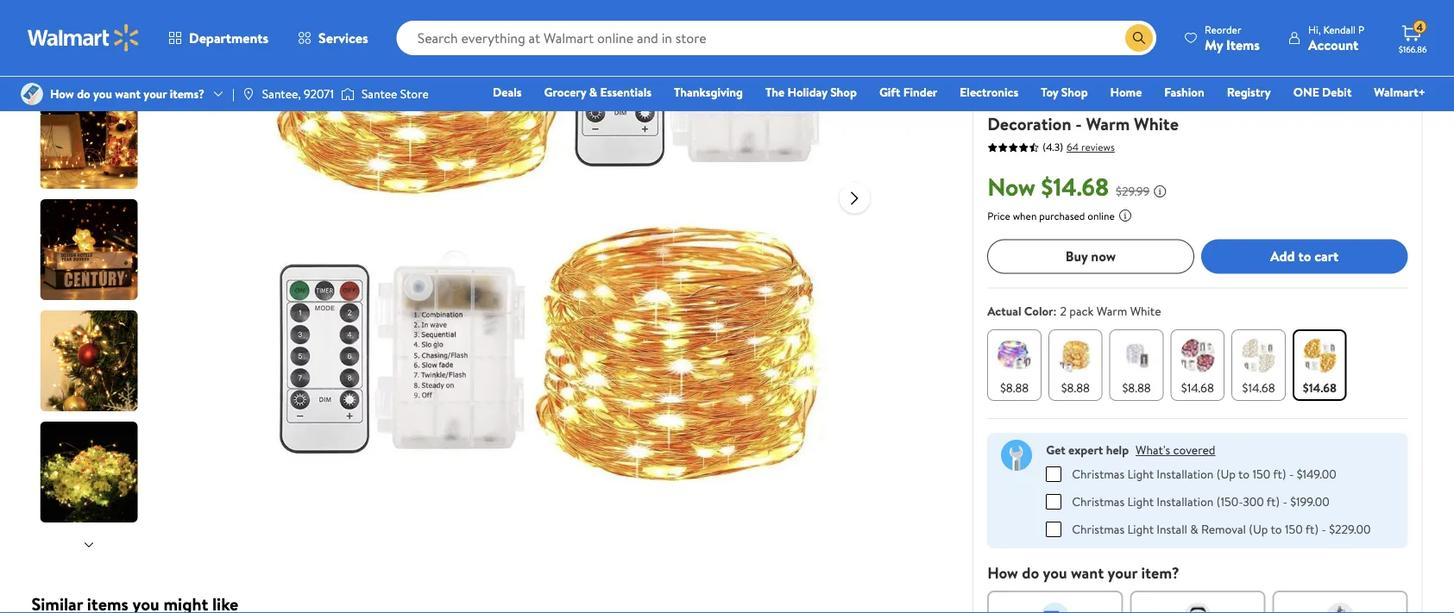 Task type: vqa. For each thing, say whether or not it's contained in the screenshot.
"24"
no



Task type: describe. For each thing, give the bounding box(es) containing it.
thanksgiving
[[674, 84, 743, 101]]

buy
[[1066, 247, 1088, 266]]

add to cart
[[1271, 247, 1339, 266]]

intent image for pickup image
[[1185, 603, 1212, 614]]

8
[[988, 60, 998, 84]]

get expert help what's covered
[[1047, 442, 1216, 459]]

led
[[1126, 60, 1157, 84]]

set
[[1001, 34, 1026, 58]]

for
[[1091, 85, 1114, 110]]

now $14.68
[[988, 170, 1110, 203]]

expert
[[1069, 442, 1104, 459]]

the holiday shop link
[[758, 83, 865, 101]]

services
[[319, 28, 368, 47]]

white inside qishi 2 set fairy lights battery operated - led string lights 8 modes 33ft 100 led starry lights - copper wire firefly lights for wedding birthday party christmas decoration - warm white
[[1135, 111, 1179, 136]]

64
[[1067, 140, 1079, 155]]

santee, 92071
[[262, 85, 334, 102]]

how for how do you want your item?
[[988, 563, 1019, 584]]

christmas light install & removal (up to 150 ft) - $229.00
[[1073, 521, 1372, 538]]

fashion
[[1165, 84, 1205, 101]]

debit
[[1323, 84, 1353, 101]]

2 set fairy lights battery operated - led string lights 8 modes 33ft 100 led starry lights - copper wire firefly lights for wedding birthday party christmas decoration - warm white image
[[273, 0, 826, 486]]

p
[[1359, 22, 1365, 37]]

intent image for shipping image
[[1042, 603, 1070, 614]]

one debit
[[1294, 84, 1353, 101]]

1 shop from the left
[[831, 84, 857, 101]]

$29.99
[[1117, 183, 1150, 199]]

300
[[1244, 494, 1265, 511]]

christmas for christmas light install & removal (up to 150 ft) - $229.00
[[1073, 521, 1125, 538]]

0 vertical spatial ft)
[[1274, 466, 1287, 483]]

want for items?
[[115, 85, 141, 102]]

party
[[1256, 85, 1296, 110]]

your for items?
[[144, 85, 167, 102]]

online
[[1088, 208, 1116, 223]]

thanksgiving link
[[667, 83, 751, 101]]

qishi link
[[988, 12, 1015, 29]]

christmas light installation (up to 150 ft) - $149.00
[[1073, 466, 1337, 483]]

your for item?
[[1108, 563, 1138, 584]]

essentials
[[601, 84, 652, 101]]

price
[[988, 208, 1011, 223]]

64 reviews link
[[1064, 140, 1115, 155]]

do for how do you want your item?
[[1023, 563, 1040, 584]]

0 horizontal spatial &
[[589, 84, 598, 101]]

help
[[1107, 442, 1130, 459]]

(4.3) 64 reviews
[[1043, 140, 1115, 155]]

$149.00
[[1298, 466, 1337, 483]]

1 horizontal spatial &
[[1191, 521, 1199, 538]]

the
[[766, 84, 785, 101]]

how for how do you want your items?
[[50, 85, 74, 102]]

deals link
[[485, 83, 530, 101]]

qishi
[[988, 12, 1015, 29]]

now
[[988, 170, 1036, 203]]

in_home_installation logo image
[[1002, 440, 1033, 471]]

1 vertical spatial (up
[[1250, 521, 1269, 538]]

services button
[[283, 17, 383, 59]]

2 $8.88 button from the left
[[1049, 330, 1103, 401]]

toy shop
[[1042, 84, 1089, 101]]

actual color : 2 pack warm white
[[988, 302, 1162, 319]]

departments button
[[154, 17, 283, 59]]

next media item image
[[845, 188, 866, 209]]

one debit link
[[1286, 83, 1360, 101]]

actual color list
[[985, 326, 1412, 405]]

hi, kendall p account
[[1309, 22, 1365, 54]]

christmas light installation (150-300 ft) - $199.00
[[1073, 494, 1330, 511]]

how do you want your items?
[[50, 85, 205, 102]]

:
[[1054, 302, 1057, 319]]

2 set fairy lights battery operated - led string lights 8 modes 33ft 100 led starry lights - copper wire firefly lights for wedding birthday party christmas decoration - warm white - image 4 of 8 image
[[40, 311, 141, 412]]

walmart image
[[28, 24, 140, 52]]

- up party
[[1261, 60, 1268, 84]]

- up (4.3) 64 reviews
[[1076, 111, 1083, 136]]

santee,
[[262, 85, 301, 102]]

fashion link
[[1157, 83, 1213, 101]]

gift
[[880, 84, 901, 101]]

lights up wire
[[1350, 34, 1397, 58]]

grocery
[[544, 84, 587, 101]]

reviews
[[1082, 140, 1115, 155]]

2 inside qishi 2 set fairy lights battery operated - led string lights 8 modes 33ft 100 led starry lights - copper wire firefly lights for wedding birthday party christmas decoration - warm white
[[988, 34, 997, 58]]

wedding
[[1118, 85, 1184, 110]]

gift finder link
[[872, 83, 946, 101]]

lights up 100
[[1071, 34, 1117, 58]]

santee store
[[362, 85, 429, 102]]

light for (up
[[1128, 466, 1155, 483]]

hi,
[[1309, 22, 1322, 37]]

battery
[[1121, 34, 1177, 58]]

what's
[[1136, 442, 1171, 459]]

2 set fairy lights battery operated - led string lights 8 modes 33ft 100 led starry lights - copper wire firefly lights for wedding birthday party christmas decoration - warm white - image 3 of 8 image
[[40, 199, 141, 300]]

price when purchased online
[[988, 208, 1116, 223]]

1 horizontal spatial to
[[1272, 521, 1283, 538]]

actual
[[988, 302, 1022, 319]]

pack
[[1070, 302, 1094, 319]]

item?
[[1142, 563, 1180, 584]]

the holiday shop
[[766, 84, 857, 101]]

my
[[1205, 35, 1224, 54]]

3 $14.68 button from the left
[[1293, 330, 1348, 401]]

Christmas Light Install & Removal (Up to 150 ft) - $229.00 checkbox
[[1047, 522, 1062, 538]]

electronics
[[960, 84, 1019, 101]]

1 $14.68 button from the left
[[1171, 330, 1225, 401]]

4
[[1417, 20, 1424, 34]]

account
[[1309, 35, 1359, 54]]

birthday
[[1188, 85, 1252, 110]]



Task type: locate. For each thing, give the bounding box(es) containing it.
$8.88 up in_home_installation logo
[[1001, 380, 1029, 397]]

1 vertical spatial light
[[1128, 494, 1155, 511]]

you down 2 set fairy lights battery operated - led string lights 8 modes 33ft 100 led starry lights - copper wire firefly lights for wedding birthday party christmas decoration - warm white - image 1 of 8
[[93, 85, 112, 102]]

$8.88 button
[[988, 330, 1042, 401], [1049, 330, 1103, 401], [1110, 330, 1164, 401]]

do for how do you want your items?
[[77, 85, 90, 102]]

covered
[[1174, 442, 1216, 459]]

registry link
[[1220, 83, 1279, 101]]

warm
[[1087, 111, 1131, 136], [1097, 302, 1128, 319]]

 image
[[21, 83, 43, 105], [341, 85, 355, 103]]

to left cart
[[1299, 247, 1312, 266]]

0 vertical spatial you
[[93, 85, 112, 102]]

grocery & essentials link
[[537, 83, 660, 101]]

2 vertical spatial ft)
[[1306, 521, 1320, 538]]

- left $149.00
[[1290, 466, 1295, 483]]

to inside button
[[1299, 247, 1312, 266]]

$14.68
[[1042, 170, 1110, 203], [1182, 380, 1215, 397], [1243, 380, 1276, 397], [1304, 380, 1338, 397]]

- left led
[[1258, 34, 1265, 58]]

christmas
[[1300, 85, 1376, 110], [1073, 466, 1125, 483], [1073, 494, 1125, 511], [1073, 521, 1125, 538]]

- left $229.00
[[1322, 521, 1327, 538]]

removal
[[1202, 521, 1247, 538]]

buy now
[[1066, 247, 1117, 266]]

finder
[[904, 84, 938, 101]]

reorder
[[1205, 22, 1242, 37]]

2 left set at right top
[[988, 34, 997, 58]]

1 vertical spatial you
[[1044, 563, 1068, 584]]

warm inside qishi 2 set fairy lights battery operated - led string lights 8 modes 33ft 100 led starry lights - copper wire firefly lights for wedding birthday party christmas decoration - warm white
[[1087, 111, 1131, 136]]

modes
[[1002, 60, 1052, 84]]

1 vertical spatial &
[[1191, 521, 1199, 538]]

2 shop from the left
[[1062, 84, 1089, 101]]

you for how do you want your items?
[[93, 85, 112, 102]]

items
[[1227, 35, 1261, 54]]

2 horizontal spatial to
[[1299, 247, 1312, 266]]

ft) right 300
[[1267, 494, 1281, 511]]

shop right holiday
[[831, 84, 857, 101]]

led
[[1269, 34, 1296, 58]]

1 vertical spatial white
[[1131, 302, 1162, 319]]

0 horizontal spatial how
[[50, 85, 74, 102]]

wire
[[1332, 60, 1367, 84]]

0 horizontal spatial want
[[115, 85, 141, 102]]

(150-
[[1217, 494, 1244, 511]]

cart
[[1315, 247, 1339, 266]]

1 $8.88 button from the left
[[988, 330, 1042, 401]]

2 set fairy lights battery operated - led string lights 8 modes 33ft 100 led starry lights - copper wire firefly lights for wedding birthday party christmas decoration - warm white - image 5 of 8 image
[[40, 422, 141, 523]]

$199.00
[[1291, 494, 1330, 511]]

ft)
[[1274, 466, 1287, 483], [1267, 494, 1281, 511], [1306, 521, 1320, 538]]

1 vertical spatial to
[[1239, 466, 1250, 483]]

0 horizontal spatial 150
[[1253, 466, 1271, 483]]

shop right the toy at right
[[1062, 84, 1089, 101]]

installation up install
[[1157, 494, 1214, 511]]

3 $8.88 button from the left
[[1110, 330, 1164, 401]]

 image for how do you want your items?
[[21, 83, 43, 105]]

0 vertical spatial want
[[115, 85, 141, 102]]

150 down '$199.00'
[[1286, 521, 1304, 538]]

0 horizontal spatial shop
[[831, 84, 857, 101]]

3 $8.88 from the left
[[1123, 380, 1152, 397]]

 image
[[242, 87, 255, 101]]

christmas for christmas light installation (up to 150 ft) - $149.00
[[1073, 466, 1125, 483]]

2 $8.88 from the left
[[1062, 380, 1091, 397]]

how do you want your item?
[[988, 563, 1180, 584]]

0 vertical spatial installation
[[1157, 466, 1214, 483]]

search icon image
[[1133, 31, 1147, 45]]

0 vertical spatial do
[[77, 85, 90, 102]]

0 horizontal spatial you
[[93, 85, 112, 102]]

installation for (up
[[1157, 466, 1214, 483]]

 image down walmart image
[[21, 83, 43, 105]]

christmas inside qishi 2 set fairy lights battery operated - led string lights 8 modes 33ft 100 led starry lights - copper wire firefly lights for wedding birthday party christmas decoration - warm white
[[1300, 85, 1376, 110]]

2 right :
[[1061, 302, 1067, 319]]

gift finder
[[880, 84, 938, 101]]

light
[[1128, 466, 1155, 483], [1128, 494, 1155, 511], [1128, 521, 1155, 538]]

0 horizontal spatial your
[[144, 85, 167, 102]]

when
[[1013, 208, 1037, 223]]

legal information image
[[1119, 208, 1133, 222]]

items?
[[170, 85, 205, 102]]

1 vertical spatial 150
[[1286, 521, 1304, 538]]

store
[[400, 85, 429, 102]]

electronics link
[[953, 83, 1027, 101]]

to right removal
[[1272, 521, 1283, 538]]

0 horizontal spatial (up
[[1217, 466, 1236, 483]]

2 installation from the top
[[1157, 494, 1214, 511]]

to up 300
[[1239, 466, 1250, 483]]

-
[[1258, 34, 1265, 58], [1261, 60, 1268, 84], [1076, 111, 1083, 136], [1290, 466, 1295, 483], [1284, 494, 1288, 511], [1322, 521, 1327, 538]]

install
[[1157, 521, 1188, 538]]

(up down 300
[[1250, 521, 1269, 538]]

christmas right christmas light install & removal (up to 150 ft) - $229.00 checkbox
[[1073, 521, 1125, 538]]

&
[[589, 84, 598, 101], [1191, 521, 1199, 538]]

1 vertical spatial how
[[988, 563, 1019, 584]]

2 set fairy lights battery operated - led string lights 8 modes 33ft 100 led starry lights - copper wire firefly lights for wedding birthday party christmas decoration - warm white - image 1 of 8 image
[[40, 0, 141, 78]]

2 vertical spatial light
[[1128, 521, 1155, 538]]

buy now button
[[988, 239, 1195, 274]]

want
[[115, 85, 141, 102], [1072, 563, 1105, 584]]

now
[[1092, 247, 1117, 266]]

0 vertical spatial white
[[1135, 111, 1179, 136]]

warm right 'pack'
[[1097, 302, 1128, 319]]

string
[[1300, 34, 1346, 58]]

1 horizontal spatial 2
[[1061, 302, 1067, 319]]

& right install
[[1191, 521, 1199, 538]]

0 vertical spatial 2
[[988, 34, 997, 58]]

add
[[1271, 247, 1296, 266]]

 image for santee store
[[341, 85, 355, 103]]

christmas down wire
[[1300, 85, 1376, 110]]

next image image
[[82, 539, 96, 553]]

0 vertical spatial light
[[1128, 466, 1155, 483]]

lights down items
[[1211, 60, 1257, 84]]

2 light from the top
[[1128, 494, 1155, 511]]

starry
[[1161, 60, 1207, 84]]

decoration
[[988, 111, 1072, 136]]

fairy
[[1030, 34, 1067, 58]]

1 horizontal spatial $8.88 button
[[1049, 330, 1103, 401]]

$8.88 up expert
[[1062, 380, 1091, 397]]

home
[[1111, 84, 1143, 101]]

1 horizontal spatial your
[[1108, 563, 1138, 584]]

want for item?
[[1072, 563, 1105, 584]]

toy shop link
[[1034, 83, 1096, 101]]

$8.88 up get expert help what's covered
[[1123, 380, 1152, 397]]

0 vertical spatial how
[[50, 85, 74, 102]]

0 horizontal spatial do
[[77, 85, 90, 102]]

walmart+ link
[[1367, 83, 1434, 101]]

1 horizontal spatial how
[[988, 563, 1019, 584]]

Christmas Light Installation (150-300 ft) - $199.00 checkbox
[[1047, 495, 1062, 510]]

home link
[[1103, 83, 1150, 101]]

0 horizontal spatial 2
[[988, 34, 997, 58]]

- left '$199.00'
[[1284, 494, 1288, 511]]

christmas down expert
[[1073, 466, 1125, 483]]

1 horizontal spatial 150
[[1286, 521, 1304, 538]]

2 $14.68 button from the left
[[1232, 330, 1287, 401]]

christmas right christmas light installation (150-300 ft) - $199.00 checkbox
[[1073, 494, 1125, 511]]

operated
[[1181, 34, 1254, 58]]

light for &
[[1128, 521, 1155, 538]]

(up up (150-
[[1217, 466, 1236, 483]]

1 vertical spatial warm
[[1097, 302, 1128, 319]]

firefly
[[988, 85, 1037, 110]]

0 vertical spatial 150
[[1253, 466, 1271, 483]]

1 vertical spatial ft)
[[1267, 494, 1281, 511]]

get
[[1047, 442, 1066, 459]]

0 vertical spatial to
[[1299, 247, 1312, 266]]

qishi 2 set fairy lights battery operated - led string lights 8 modes 33ft 100 led starry lights - copper wire firefly lights for wedding birthday party christmas decoration - warm white
[[988, 12, 1397, 136]]

1 horizontal spatial $8.88
[[1062, 380, 1091, 397]]

1 horizontal spatial  image
[[341, 85, 355, 103]]

1 vertical spatial do
[[1023, 563, 1040, 584]]

to
[[1299, 247, 1312, 266], [1239, 466, 1250, 483], [1272, 521, 1283, 538]]

reorder my items
[[1205, 22, 1261, 54]]

$229.00
[[1330, 521, 1372, 538]]

$14.68 button
[[1171, 330, 1225, 401], [1232, 330, 1287, 401], [1293, 330, 1348, 401]]

1 vertical spatial installation
[[1157, 494, 1214, 511]]

(up
[[1217, 466, 1236, 483], [1250, 521, 1269, 538]]

0 vertical spatial warm
[[1087, 111, 1131, 136]]

1 horizontal spatial $14.68 button
[[1232, 330, 1287, 401]]

deals
[[493, 84, 522, 101]]

0 vertical spatial your
[[144, 85, 167, 102]]

add to cart button
[[1202, 239, 1409, 274]]

2 horizontal spatial $14.68 button
[[1293, 330, 1348, 401]]

ft) down '$199.00'
[[1306, 521, 1320, 538]]

92071
[[304, 85, 334, 102]]

 image right the 92071
[[341, 85, 355, 103]]

150 up 300
[[1253, 466, 1271, 483]]

warm up the reviews
[[1087, 111, 1131, 136]]

lights
[[1071, 34, 1117, 58], [1350, 34, 1397, 58], [1211, 60, 1257, 84], [1041, 85, 1087, 110]]

0 horizontal spatial  image
[[21, 83, 43, 105]]

learn more about strikethrough prices image
[[1154, 184, 1168, 198]]

kendall
[[1324, 22, 1357, 37]]

1 vertical spatial 2
[[1061, 302, 1067, 319]]

1 horizontal spatial (up
[[1250, 521, 1269, 538]]

Christmas Light Installation (Up to 150 ft) - $149.00 checkbox
[[1047, 467, 1062, 482]]

walmart+
[[1375, 84, 1426, 101]]

your left items?
[[144, 85, 167, 102]]

1 vertical spatial your
[[1108, 563, 1138, 584]]

1 horizontal spatial want
[[1072, 563, 1105, 584]]

color
[[1025, 302, 1054, 319]]

(4.3)
[[1043, 140, 1064, 155]]

1 $8.88 from the left
[[1001, 380, 1029, 397]]

your left "item?"
[[1108, 563, 1138, 584]]

1 horizontal spatial do
[[1023, 563, 1040, 584]]

installation for (150-
[[1157, 494, 1214, 511]]

0 vertical spatial (up
[[1217, 466, 1236, 483]]

1 installation from the top
[[1157, 466, 1214, 483]]

white down wedding
[[1135, 111, 1179, 136]]

lights down 33ft
[[1041, 85, 1087, 110]]

white right 'pack'
[[1131, 302, 1162, 319]]

installation down the "covered"
[[1157, 466, 1214, 483]]

2 set fairy lights battery operated - led string lights 8 modes 33ft 100 led starry lights - copper wire firefly lights for wedding birthday party christmas decoration - warm white - image 2 of 8 image
[[40, 88, 141, 189]]

christmas for christmas light installation (150-300 ft) - $199.00
[[1073, 494, 1125, 511]]

100
[[1095, 60, 1121, 84]]

light for (150-
[[1128, 494, 1155, 511]]

you up "intent image for shipping" at right bottom
[[1044, 563, 1068, 584]]

want left items?
[[115, 85, 141, 102]]

1 light from the top
[[1128, 466, 1155, 483]]

0 horizontal spatial $14.68 button
[[1171, 330, 1225, 401]]

what's covered button
[[1136, 442, 1216, 459]]

santee
[[362, 85, 398, 102]]

0 vertical spatial &
[[589, 84, 598, 101]]

you for how do you want your item?
[[1044, 563, 1068, 584]]

|
[[232, 85, 235, 102]]

want left "item?"
[[1072, 563, 1105, 584]]

0 horizontal spatial $8.88 button
[[988, 330, 1042, 401]]

Search search field
[[397, 21, 1157, 55]]

1 vertical spatial want
[[1072, 563, 1105, 584]]

1 horizontal spatial you
[[1044, 563, 1068, 584]]

2 horizontal spatial $8.88
[[1123, 380, 1152, 397]]

Walmart Site-Wide search field
[[397, 21, 1157, 55]]

1 horizontal spatial shop
[[1062, 84, 1089, 101]]

2 vertical spatial to
[[1272, 521, 1283, 538]]

2 horizontal spatial $8.88 button
[[1110, 330, 1164, 401]]

3 light from the top
[[1128, 521, 1155, 538]]

purchased
[[1040, 208, 1086, 223]]

& right grocery
[[589, 84, 598, 101]]

do
[[77, 85, 90, 102], [1023, 563, 1040, 584]]

$166.86
[[1400, 43, 1428, 55]]

copper
[[1272, 60, 1328, 84]]

ft) left $149.00
[[1274, 466, 1287, 483]]

intent image for delivery image
[[1327, 603, 1355, 614]]

0 horizontal spatial to
[[1239, 466, 1250, 483]]

0 horizontal spatial $8.88
[[1001, 380, 1029, 397]]



